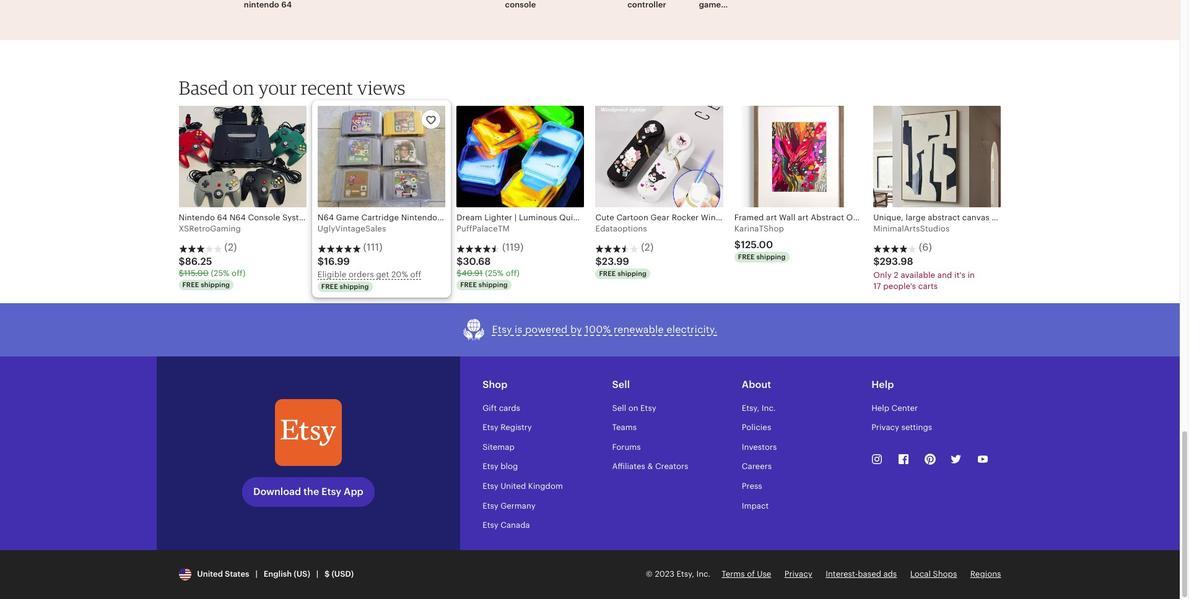 Task type: describe. For each thing, give the bounding box(es) containing it.
dream lighter | luminous quicksand | multicolor | cool lighters | glow in the dark | kerosene | transparent body | 60 x 35 x 13mm | image
[[457, 106, 585, 208]]

shipping inside $ 23.99 free shipping
[[618, 270, 647, 277]]

shipping inside '$ 30.68 $ 40.91 (25% off) free shipping'
[[479, 281, 508, 289]]

registry
[[501, 423, 532, 433]]

kingdom
[[528, 482, 563, 491]]

free inside the framed art wall art abstract original painting karinatshop $ 125.00 free shipping
[[739, 253, 755, 261]]

console
[[248, 213, 280, 223]]

regions
[[971, 570, 1002, 580]]

settings
[[902, 423, 933, 433]]

sitemap link
[[483, 443, 515, 452]]

nintendo 64 n64 console system region free + original oem xsretrogaming
[[179, 213, 421, 234]]

2 art from the left
[[798, 213, 809, 223]]

1 | from the left
[[256, 570, 258, 580]]

2
[[894, 271, 899, 280]]

based
[[179, 76, 229, 99]]

shipping inside $ 16.99 eligible orders get 20% off free shipping
[[340, 283, 369, 291]]

gift cards
[[483, 404, 521, 413]]

$ 86.25 $ 115.00 (25% off) free shipping
[[179, 256, 246, 289]]

cards
[[499, 404, 521, 413]]

17
[[874, 282, 882, 291]]

teams link
[[613, 423, 637, 433]]

help center
[[872, 404, 918, 413]]

carts
[[919, 282, 938, 291]]

help center link
[[872, 404, 918, 413]]

etsy up the forums
[[641, 404, 657, 413]]

(6)
[[920, 241, 933, 253]]

1 art from the left
[[767, 213, 777, 223]]

on for based
[[233, 76, 255, 99]]

framed art wall art abstract original painting karinatshop $ 125.00 free shipping
[[735, 213, 913, 261]]

etsy registry link
[[483, 423, 532, 433]]

30.68
[[463, 256, 491, 268]]

1 vertical spatial inc.
[[697, 570, 711, 580]]

unique, large abstract canvas painting, geometric acrylic painting on canvas, modern minimalist painting, organic, wabi sabi image
[[874, 106, 1002, 208]]

16.99
[[324, 256, 350, 268]]

etsy for etsy united kingdom
[[483, 482, 499, 491]]

germany
[[501, 502, 536, 511]]

wall
[[780, 213, 796, 223]]

in
[[968, 271, 975, 280]]

xsretrogaming
[[179, 225, 241, 234]]

© 2023 etsy, inc.
[[646, 570, 711, 580]]

etsy right the
[[322, 487, 342, 498]]

privacy settings link
[[872, 423, 933, 433]]

etsy, inc.
[[742, 404, 776, 413]]

(111)
[[363, 241, 383, 253]]

125.00
[[741, 239, 774, 251]]

$ up the 40.91
[[457, 256, 463, 268]]

privacy settings
[[872, 423, 933, 433]]

64 inside n64 game cartridge nintendo 64 games repros uglyvintagesales
[[440, 213, 450, 223]]

help for help center
[[872, 404, 890, 413]]

gift
[[483, 404, 497, 413]]

0 horizontal spatial united
[[197, 570, 223, 580]]

2 | from the left
[[316, 570, 319, 580]]

free inside $ 23.99 free shipping
[[600, 270, 616, 277]]

off
[[411, 270, 422, 279]]

investors link
[[742, 443, 777, 452]]

views
[[357, 76, 406, 99]]

gift cards link
[[483, 404, 521, 413]]

canada
[[501, 521, 530, 531]]

edataoptions
[[596, 225, 648, 234]]

etsy for etsy germany
[[483, 502, 499, 511]]

forums link
[[613, 443, 641, 452]]

press link
[[742, 482, 763, 491]]

etsy for etsy canada
[[483, 521, 499, 531]]

$ left (usd)
[[325, 570, 330, 580]]

free inside $ 86.25 $ 115.00 (25% off) free shipping
[[183, 281, 199, 289]]

app
[[344, 487, 364, 498]]

etsy for etsy registry
[[483, 423, 499, 433]]

download
[[253, 487, 301, 498]]

$ right off at the top of the page
[[457, 269, 462, 278]]

etsy is powered by 100% renewable electricity.
[[492, 324, 718, 336]]

uglyvintagesales
[[318, 225, 386, 234]]

etsy germany
[[483, 502, 536, 511]]

etsy for etsy is powered by 100% renewable electricity.
[[492, 324, 512, 336]]

$ 16.99 eligible orders get 20% off free shipping
[[318, 256, 422, 291]]

etsy germany link
[[483, 502, 536, 511]]

etsy registry
[[483, 423, 532, 433]]

n64 game cartridge nintendo 64 games repros image
[[318, 106, 446, 208]]

1 horizontal spatial inc.
[[762, 404, 776, 413]]

293.98
[[880, 256, 914, 268]]

original inside the framed art wall art abstract original painting karinatshop $ 125.00 free shipping
[[847, 213, 878, 223]]

0 horizontal spatial etsy,
[[677, 570, 695, 580]]

the
[[304, 487, 319, 498]]

eligible orders get 20% off button
[[318, 269, 446, 281]]

minimalartsstudios
[[874, 225, 950, 234]]

electricity.
[[667, 324, 718, 336]]

us image
[[179, 569, 191, 581]]

etsy canada
[[483, 521, 530, 531]]

affiliates
[[613, 463, 646, 472]]

etsy united kingdom link
[[483, 482, 563, 491]]

privacy link
[[785, 570, 813, 580]]

86.25
[[185, 256, 212, 268]]

game
[[336, 213, 359, 223]]

local shops
[[911, 570, 958, 580]]

repros
[[482, 213, 509, 223]]

sitemap
[[483, 443, 515, 452]]

n64 inside nintendo 64 n64 console system region free + original oem xsretrogaming
[[230, 213, 246, 223]]

it's
[[955, 271, 966, 280]]

2023
[[655, 570, 675, 580]]

download the etsy app
[[253, 487, 364, 498]]



Task type: vqa. For each thing, say whether or not it's contained in the screenshot.
1st N64 from the left
yes



Task type: locate. For each thing, give the bounding box(es) containing it.
etsy, right 2023
[[677, 570, 695, 580]]

etsy blog
[[483, 463, 518, 472]]

(2) for 23.99
[[642, 241, 654, 253]]

n64 left 'game'
[[318, 213, 334, 223]]

(25% inside $ 86.25 $ 115.00 (25% off) free shipping
[[211, 269, 230, 278]]

$ down xsretrogaming
[[179, 269, 184, 278]]

(119)
[[502, 241, 524, 253]]

1 vertical spatial privacy
[[785, 570, 813, 580]]

n64 inside n64 game cartridge nintendo 64 games repros uglyvintagesales
[[318, 213, 334, 223]]

$
[[735, 239, 741, 251], [179, 256, 185, 268], [318, 256, 324, 268], [457, 256, 463, 268], [596, 256, 602, 268], [874, 256, 880, 268], [179, 269, 184, 278], [457, 269, 462, 278], [325, 570, 330, 580]]

sell for sell
[[613, 379, 630, 391]]

eligible
[[318, 270, 347, 279]]

0 vertical spatial on
[[233, 76, 255, 99]]

1 horizontal spatial n64
[[318, 213, 334, 223]]

1 horizontal spatial 64
[[440, 213, 450, 223]]

region
[[314, 213, 341, 223]]

20%
[[392, 270, 408, 279]]

&
[[648, 463, 653, 472]]

$ down edataoptions
[[596, 256, 602, 268]]

original
[[369, 213, 400, 223], [847, 213, 878, 223]]

1 vertical spatial united
[[197, 570, 223, 580]]

privacy right use at right bottom
[[785, 570, 813, 580]]

0 horizontal spatial privacy
[[785, 570, 813, 580]]

original inside nintendo 64 n64 console system region free + original oem xsretrogaming
[[369, 213, 400, 223]]

0 vertical spatial privacy
[[872, 423, 900, 433]]

creators
[[656, 463, 689, 472]]

painting
[[880, 213, 913, 223]]

$ inside $ 16.99 eligible orders get 20% off free shipping
[[318, 256, 324, 268]]

1 horizontal spatial etsy,
[[742, 404, 760, 413]]

inc. up "policies"
[[762, 404, 776, 413]]

free down 115.00 at the left of the page
[[183, 281, 199, 289]]

shipping down orders
[[340, 283, 369, 291]]

2 nintendo from the left
[[401, 213, 438, 223]]

original left painting
[[847, 213, 878, 223]]

etsy blog link
[[483, 463, 518, 472]]

nintendo inside n64 game cartridge nintendo 64 games repros uglyvintagesales
[[401, 213, 438, 223]]

art left wall
[[767, 213, 777, 223]]

1 vertical spatial etsy,
[[677, 570, 695, 580]]

64 up xsretrogaming
[[217, 213, 227, 223]]

2 (25% from the left
[[485, 269, 504, 278]]

only
[[874, 271, 892, 280]]

+
[[362, 213, 367, 223]]

press
[[742, 482, 763, 491]]

etsy
[[492, 324, 512, 336], [641, 404, 657, 413], [483, 423, 499, 433], [483, 463, 499, 472], [483, 482, 499, 491], [322, 487, 342, 498], [483, 502, 499, 511], [483, 521, 499, 531]]

1 horizontal spatial on
[[629, 404, 639, 413]]

oem
[[403, 213, 421, 223]]

framed
[[735, 213, 764, 223]]

regions button
[[971, 570, 1002, 581]]

sell for sell on etsy
[[613, 404, 627, 413]]

1 off) from the left
[[232, 269, 246, 278]]

2 64 from the left
[[440, 213, 450, 223]]

1 horizontal spatial (25%
[[485, 269, 504, 278]]

cute cartoon gear rocker windproof refillable lighter white cool gadget pocket lighter christmas gift for girl boy women friends gift image
[[596, 106, 724, 208]]

(2) down edataoptions
[[642, 241, 654, 253]]

$ 293.98 only 2 available and it's in 17 people's carts
[[874, 256, 975, 291]]

sell
[[613, 379, 630, 391], [613, 404, 627, 413]]

etsy down gift
[[483, 423, 499, 433]]

of
[[747, 570, 755, 580]]

(2)
[[224, 241, 237, 253], [642, 241, 654, 253]]

help
[[872, 379, 894, 391], [872, 404, 890, 413]]

interest-
[[826, 570, 858, 580]]

orders
[[349, 270, 374, 279]]

$ up 115.00 at the left of the page
[[179, 256, 185, 268]]

and
[[938, 271, 953, 280]]

shipping down 115.00 at the left of the page
[[201, 281, 230, 289]]

abstract
[[811, 213, 845, 223]]

$ up eligible
[[318, 256, 324, 268]]

0 horizontal spatial (25%
[[211, 269, 230, 278]]

off) inside '$ 30.68 $ 40.91 (25% off) free shipping'
[[506, 269, 520, 278]]

0 horizontal spatial nintendo
[[179, 213, 215, 223]]

framed art wall art abstract original painting image
[[735, 106, 863, 208]]

shipping inside the framed art wall art abstract original painting karinatshop $ 125.00 free shipping
[[757, 253, 786, 261]]

nintendo inside nintendo 64 n64 console system region free + original oem xsretrogaming
[[179, 213, 215, 223]]

art right wall
[[798, 213, 809, 223]]

privacy
[[872, 423, 900, 433], [785, 570, 813, 580]]

n64 left the console
[[230, 213, 246, 223]]

free down 23.99
[[600, 270, 616, 277]]

karinatshop
[[735, 225, 785, 234]]

$ 30.68 $ 40.91 (25% off) free shipping
[[457, 256, 520, 289]]

privacy for privacy link
[[785, 570, 813, 580]]

teams
[[613, 423, 637, 433]]

(us)
[[294, 570, 310, 580]]

investors
[[742, 443, 777, 452]]

(2) down xsretrogaming
[[224, 241, 237, 253]]

1 (25% from the left
[[211, 269, 230, 278]]

system
[[283, 213, 311, 223]]

free inside '$ 30.68 $ 40.91 (25% off) free shipping'
[[461, 281, 477, 289]]

shop
[[483, 379, 508, 391]]

2 sell from the top
[[613, 404, 627, 413]]

0 vertical spatial inc.
[[762, 404, 776, 413]]

free
[[739, 253, 755, 261], [600, 270, 616, 277], [183, 281, 199, 289], [461, 281, 477, 289], [322, 283, 338, 291]]

nintendo right cartridge
[[401, 213, 438, 223]]

(25% inside '$ 30.68 $ 40.91 (25% off) free shipping'
[[485, 269, 504, 278]]

etsy left blog
[[483, 463, 499, 472]]

1 horizontal spatial privacy
[[872, 423, 900, 433]]

0 vertical spatial help
[[872, 379, 894, 391]]

center
[[892, 404, 918, 413]]

64 inside nintendo 64 n64 console system region free + original oem xsretrogaming
[[217, 213, 227, 223]]

0 horizontal spatial on
[[233, 76, 255, 99]]

affiliates & creators link
[[613, 463, 689, 472]]

$ down karinatshop
[[735, 239, 741, 251]]

recent
[[301, 76, 353, 99]]

0 vertical spatial sell
[[613, 379, 630, 391]]

united down blog
[[501, 482, 526, 491]]

privacy for privacy settings
[[872, 423, 900, 433]]

help up help center link
[[872, 379, 894, 391]]

$ inside $ 293.98 only 2 available and it's in 17 people's carts
[[874, 256, 880, 268]]

impact
[[742, 502, 769, 511]]

(25% for 86.25
[[211, 269, 230, 278]]

etsy, inc. link
[[742, 404, 776, 413]]

get
[[376, 270, 389, 279]]

free down eligible
[[322, 283, 338, 291]]

is
[[515, 324, 523, 336]]

(25% for 30.68
[[485, 269, 504, 278]]

sell up "sell on etsy" link
[[613, 379, 630, 391]]

2 off) from the left
[[506, 269, 520, 278]]

available
[[901, 271, 936, 280]]

terms
[[722, 570, 745, 580]]

terms of use
[[722, 570, 772, 580]]

united right us icon
[[197, 570, 223, 580]]

1 64 from the left
[[217, 213, 227, 223]]

off) for 86.25
[[232, 269, 246, 278]]

1 nintendo from the left
[[179, 213, 215, 223]]

united
[[501, 482, 526, 491], [197, 570, 223, 580]]

1 horizontal spatial united
[[501, 482, 526, 491]]

inc. left terms
[[697, 570, 711, 580]]

64 left games
[[440, 213, 450, 223]]

english
[[264, 570, 292, 580]]

(25% down 30.68
[[485, 269, 504, 278]]

policies
[[742, 423, 772, 433]]

interest-based ads
[[826, 570, 897, 580]]

on left your
[[233, 76, 255, 99]]

$ inside $ 23.99 free shipping
[[596, 256, 602, 268]]

on for sell
[[629, 404, 639, 413]]

off) down the (119) on the top left of the page
[[506, 269, 520, 278]]

etsy for etsy blog
[[483, 463, 499, 472]]

shipping down 23.99
[[618, 270, 647, 277]]

impact link
[[742, 502, 769, 511]]

| right states on the left of page
[[256, 570, 258, 580]]

n64 game cartridge nintendo 64 games repros uglyvintagesales
[[318, 213, 509, 234]]

1 horizontal spatial nintendo
[[401, 213, 438, 223]]

0 vertical spatial united
[[501, 482, 526, 491]]

free
[[343, 213, 360, 223]]

ads
[[884, 570, 897, 580]]

etsy up etsy canada
[[483, 502, 499, 511]]

nintendo
[[179, 213, 215, 223], [401, 213, 438, 223]]

1 horizontal spatial (2)
[[642, 241, 654, 253]]

affiliates & creators
[[613, 463, 689, 472]]

off) right 115.00 at the left of the page
[[232, 269, 246, 278]]

shipping down the 40.91
[[479, 281, 508, 289]]

1 n64 from the left
[[230, 213, 246, 223]]

local
[[911, 570, 931, 580]]

united states   |   english (us)   |   $ (usd)
[[193, 570, 354, 580]]

0 horizontal spatial (2)
[[224, 241, 237, 253]]

shipping
[[757, 253, 786, 261], [618, 270, 647, 277], [201, 281, 230, 289], [479, 281, 508, 289], [340, 283, 369, 291]]

local shops link
[[911, 570, 958, 580]]

1 help from the top
[[872, 379, 894, 391]]

free inside $ 16.99 eligible orders get 20% off free shipping
[[322, 283, 338, 291]]

(25%
[[211, 269, 230, 278], [485, 269, 504, 278]]

0 horizontal spatial art
[[767, 213, 777, 223]]

careers
[[742, 463, 772, 472]]

original right +
[[369, 213, 400, 223]]

nintendo 64 n64 console system region free + original oem image
[[179, 106, 307, 208]]

based
[[858, 570, 882, 580]]

(25% right 115.00 at the left of the page
[[211, 269, 230, 278]]

privacy down help center
[[872, 423, 900, 433]]

renewable
[[614, 324, 664, 336]]

etsy inside etsy is powered by 100% renewable electricity. button
[[492, 324, 512, 336]]

1 vertical spatial on
[[629, 404, 639, 413]]

shipping down 125.00
[[757, 253, 786, 261]]

off)
[[232, 269, 246, 278], [506, 269, 520, 278]]

(2) for 64
[[224, 241, 237, 253]]

etsy left 'is'
[[492, 324, 512, 336]]

$ inside the framed art wall art abstract original painting karinatshop $ 125.00 free shipping
[[735, 239, 741, 251]]

$ up only
[[874, 256, 880, 268]]

0 horizontal spatial original
[[369, 213, 400, 223]]

etsy is powered by 100% renewable electricity. button
[[463, 318, 718, 342]]

1 original from the left
[[369, 213, 400, 223]]

about
[[742, 379, 772, 391]]

on up teams
[[629, 404, 639, 413]]

| right the "(us)"
[[316, 570, 319, 580]]

etsy, up "policies"
[[742, 404, 760, 413]]

free down the 40.91
[[461, 281, 477, 289]]

0 vertical spatial etsy,
[[742, 404, 760, 413]]

etsy left canada
[[483, 521, 499, 531]]

help left center
[[872, 404, 890, 413]]

1 vertical spatial help
[[872, 404, 890, 413]]

free down 125.00
[[739, 253, 755, 261]]

art
[[767, 213, 777, 223], [798, 213, 809, 223]]

1 horizontal spatial original
[[847, 213, 878, 223]]

0 horizontal spatial |
[[256, 570, 258, 580]]

1 horizontal spatial off)
[[506, 269, 520, 278]]

1 horizontal spatial |
[[316, 570, 319, 580]]

1 horizontal spatial art
[[798, 213, 809, 223]]

1 vertical spatial sell
[[613, 404, 627, 413]]

0 horizontal spatial 64
[[217, 213, 227, 223]]

2 (2) from the left
[[642, 241, 654, 253]]

1 sell from the top
[[613, 379, 630, 391]]

$ 23.99 free shipping
[[596, 256, 647, 277]]

2 original from the left
[[847, 213, 878, 223]]

sell up teams
[[613, 404, 627, 413]]

2 help from the top
[[872, 404, 890, 413]]

off) for 30.68
[[506, 269, 520, 278]]

sell on etsy link
[[613, 404, 657, 413]]

2 n64 from the left
[[318, 213, 334, 223]]

etsy down etsy blog
[[483, 482, 499, 491]]

puffpalacetm
[[457, 225, 510, 234]]

0 horizontal spatial n64
[[230, 213, 246, 223]]

0 horizontal spatial off)
[[232, 269, 246, 278]]

based on your recent views
[[179, 76, 406, 99]]

off) inside $ 86.25 $ 115.00 (25% off) free shipping
[[232, 269, 246, 278]]

nintendo up xsretrogaming
[[179, 213, 215, 223]]

1 (2) from the left
[[224, 241, 237, 253]]

cartridge
[[362, 213, 399, 223]]

policies link
[[742, 423, 772, 433]]

0 horizontal spatial inc.
[[697, 570, 711, 580]]

help for help
[[872, 379, 894, 391]]

shipping inside $ 86.25 $ 115.00 (25% off) free shipping
[[201, 281, 230, 289]]



